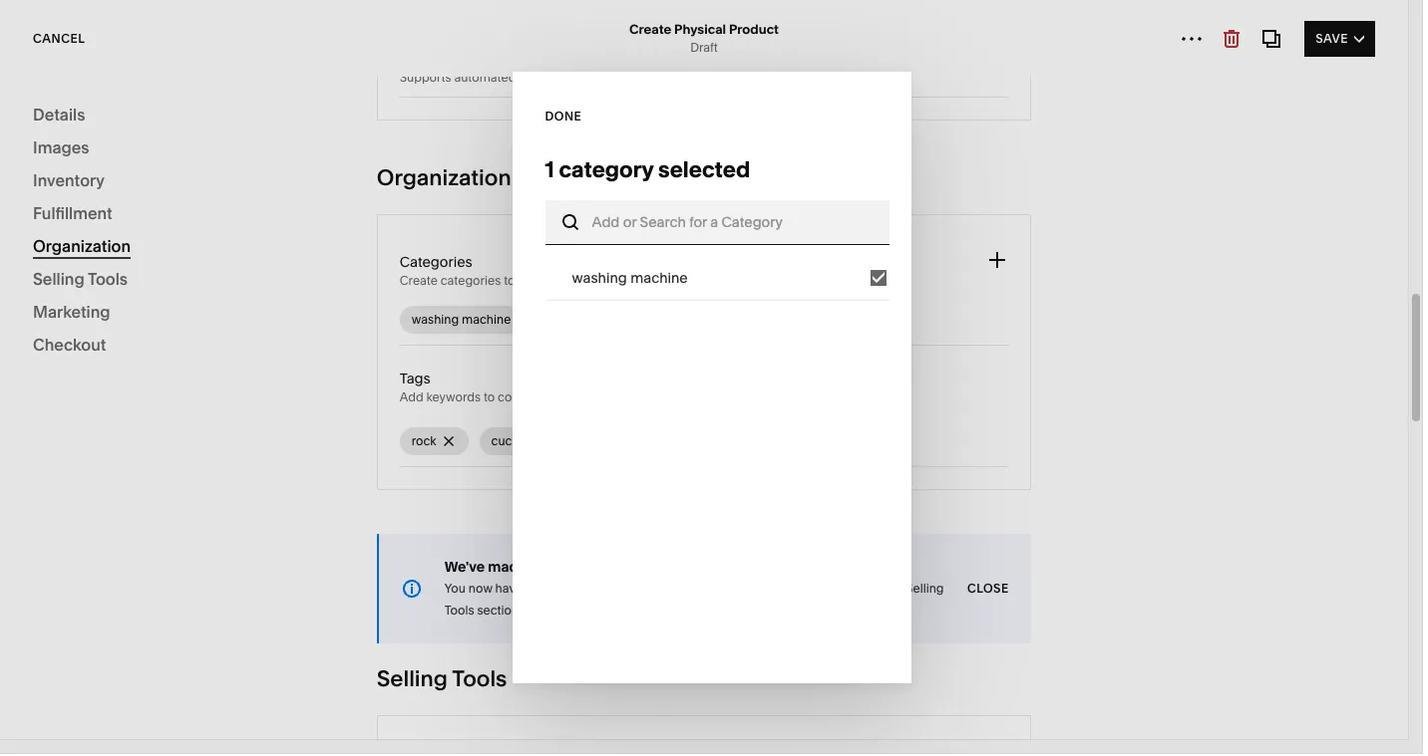 Task type: vqa. For each thing, say whether or not it's contained in the screenshot.


Task type: locate. For each thing, give the bounding box(es) containing it.
a down subscription
[[417, 412, 424, 427]]

add inside tags add keywords to connect related products. tags will not be shown in your store.
[[400, 390, 424, 405]]

course
[[514, 682, 569, 702]]

publish
[[370, 480, 419, 498]]

more
[[310, 608, 366, 635]]

0 vertical spatial products.
[[559, 273, 613, 288]]

2 on from the left
[[747, 581, 761, 596]]

a inside the payments add a way to get paid.
[[397, 325, 403, 340]]

your left store. on the bottom
[[789, 390, 813, 405]]

start
[[436, 500, 462, 515]]

save button
[[1305, 20, 1375, 56]]

1 category selected
[[545, 156, 750, 183]]

a
[[397, 325, 403, 340], [417, 412, 424, 427], [645, 581, 652, 596], [290, 719, 298, 737]]

the down some at the bottom of page
[[525, 581, 544, 596]]

related
[[547, 390, 587, 405]]

a left way in the left top of the page
[[397, 325, 403, 340]]

bucket
[[518, 273, 557, 288]]

tools up invoicing link on the top left
[[88, 269, 128, 289]]

organization down 'store'
[[377, 165, 511, 191]]

0 horizontal spatial in
[[746, 273, 756, 288]]

way
[[406, 325, 428, 340]]

selling
[[33, 160, 84, 180], [33, 269, 84, 289], [44, 332, 89, 350], [906, 581, 944, 596], [377, 666, 448, 693]]

in right page
[[872, 581, 882, 596]]

at
[[774, 719, 787, 737]]

1 horizontal spatial machine
[[630, 269, 688, 287]]

machine
[[630, 269, 688, 287], [462, 312, 511, 327]]

0 vertical spatial in
[[746, 273, 756, 288]]

add
[[370, 237, 394, 252], [370, 325, 394, 340], [400, 390, 424, 405]]

Add or Search for a Category field
[[592, 211, 875, 233]]

0 vertical spatial products
[[44, 196, 104, 214]]

1 vertical spatial categories
[[616, 273, 678, 288]]

to inside tags add keywords to connect related products. tags will not be shown in your store.
[[484, 390, 495, 405]]

0 vertical spatial washing
[[572, 269, 627, 287]]

keywords
[[426, 390, 481, 405]]

edit site
[[1307, 43, 1365, 58]]

1 horizontal spatial categories
[[616, 273, 678, 288]]

1 vertical spatial in
[[776, 390, 786, 405]]

1 horizontal spatial plan.
[[582, 719, 614, 737]]

selling tools up invoicing
[[33, 269, 128, 289]]

the left the store's
[[759, 273, 777, 288]]

in right appear
[[746, 273, 756, 288]]

will left appear
[[681, 273, 700, 288]]

invoicing
[[44, 298, 105, 316]]

marketing
[[33, 302, 110, 322]]

0 horizontal spatial product
[[654, 581, 699, 596]]

create up payments
[[400, 273, 438, 288]]

0 horizontal spatial washing machine
[[412, 312, 511, 327]]

connect
[[498, 390, 544, 405]]

create up 'shipping'
[[629, 21, 671, 37]]

any
[[469, 719, 492, 737]]

1 horizontal spatial on
[[747, 581, 761, 596]]

1 vertical spatial will
[[675, 390, 694, 405]]

products.
[[559, 273, 613, 288], [590, 390, 644, 405]]

0 horizontal spatial machine
[[462, 312, 511, 327]]

have
[[495, 581, 522, 596]]

tags up subscription
[[400, 370, 431, 388]]

rates.
[[667, 70, 698, 85]]

1 vertical spatial washing machine
[[412, 312, 511, 327]]

0 horizontal spatial create
[[400, 273, 438, 288]]

1 vertical spatial add
[[370, 325, 394, 340]]

1 horizontal spatial products
[[370, 217, 430, 235]]

None field
[[400, 417, 1009, 468]]

your
[[387, 130, 434, 157], [465, 237, 489, 252], [789, 390, 813, 405], [764, 581, 789, 596]]

navigation.
[[820, 273, 881, 288]]

2 horizontal spatial the
[[885, 581, 903, 596]]

paid.
[[467, 325, 495, 340]]

in inside categories create categories to bucket products. categories will appear in the store's navigation.
[[746, 273, 756, 288]]

2 vertical spatial add
[[400, 390, 424, 405]]

in inside tags add keywords to connect related products. tags will not be shown in your store.
[[776, 390, 786, 405]]

fulfillment
[[33, 203, 112, 223]]

selling link
[[33, 159, 206, 183]]

products down "inventory" on the top left of page
[[44, 196, 104, 214]]

checkout
[[33, 335, 106, 355]]

live
[[390, 500, 409, 515]]

selling left close
[[906, 581, 944, 596]]

in inside we've made some updates you now have the option to include a product add-on on your product page in the selling tools section.
[[872, 581, 882, 596]]

0 vertical spatial create
[[629, 21, 671, 37]]

create
[[629, 21, 671, 37], [400, 273, 438, 288]]

selling tools down the marketing
[[44, 332, 127, 350]]

acuity scheduling
[[993, 682, 1131, 702]]

0 horizontal spatial washing
[[412, 312, 459, 327]]

add down payments
[[370, 325, 394, 340]]

plan. left use
[[582, 719, 614, 737]]

and
[[412, 500, 434, 515]]

washing machine left appear
[[572, 269, 688, 287]]

machine down categories
[[462, 312, 511, 327]]

1 vertical spatial machine
[[462, 312, 511, 327]]

close button
[[968, 571, 1010, 607]]

we've made some updates you now have the option to include a product add-on on your product page in the selling tools section.
[[445, 559, 944, 618]]

0 vertical spatial will
[[681, 273, 700, 288]]

product left page
[[792, 581, 837, 596]]

publish go live and start selling.
[[370, 480, 504, 515]]

organization up 'discounts'
[[33, 236, 131, 256]]

products for products add products to your inventory.
[[370, 217, 430, 235]]

tools down you
[[445, 603, 474, 618]]

a inside we've made some updates you now have the option to include a product add-on on your product page in the selling tools section.
[[645, 581, 652, 596]]

tools
[[88, 269, 128, 289], [92, 332, 127, 350], [445, 603, 474, 618], [452, 666, 507, 693]]

0 horizontal spatial on
[[729, 581, 744, 596]]

discounts
[[44, 264, 110, 282]]

0 horizontal spatial products
[[44, 196, 104, 214]]

washing
[[572, 269, 627, 287], [412, 312, 459, 327]]

rock
[[412, 434, 436, 449]]

products inside products add products to your inventory.
[[370, 217, 430, 235]]

tags left not
[[646, 390, 673, 405]]

1 horizontal spatial product
[[792, 581, 837, 596]]

1 vertical spatial plan.
[[582, 719, 614, 737]]

to left get
[[431, 325, 443, 340]]

your up categories
[[465, 237, 489, 252]]

0 horizontal spatial tags
[[400, 370, 431, 388]]

to down updates on the left bottom
[[586, 581, 597, 596]]

online course
[[460, 682, 569, 702]]

products. right the bucket
[[559, 273, 613, 288]]

a right the include
[[645, 581, 652, 596]]

shipping
[[471, 50, 530, 68]]

offer
[[982, 719, 1015, 737]]

0 vertical spatial categories
[[400, 253, 472, 271]]

advanced
[[400, 50, 467, 68]]

some
[[530, 559, 567, 576]]

0 vertical spatial tags
[[400, 370, 431, 388]]

product
[[729, 21, 779, 37]]

categories
[[400, 253, 472, 271], [616, 273, 678, 288]]

0 vertical spatial add
[[370, 237, 394, 252]]

washing right the bucket
[[572, 269, 627, 287]]

2 horizontal spatial in
[[872, 581, 882, 596]]

1 horizontal spatial washing
[[572, 269, 627, 287]]

to left the bucket
[[504, 273, 515, 288]]

0 vertical spatial selling tools
[[33, 269, 128, 289]]

2 vertical spatial in
[[872, 581, 882, 596]]

1 horizontal spatial the
[[759, 273, 777, 288]]

1 vertical spatial create
[[400, 273, 438, 288]]

cucumber button
[[479, 428, 582, 456]]

ways
[[370, 608, 424, 635]]

none field containing rock
[[400, 417, 1009, 468]]

1 vertical spatial washing
[[412, 312, 459, 327]]

section.
[[477, 603, 522, 618]]

1 horizontal spatial in
[[776, 390, 786, 405]]

1 horizontal spatial organization
[[377, 165, 511, 191]]

to left connect at the bottom left of page
[[484, 390, 495, 405]]

code
[[646, 719, 680, 737]]

store.
[[816, 390, 848, 405]]

categories left appear
[[616, 273, 678, 288]]

or
[[519, 70, 530, 85]]

the right page
[[885, 581, 903, 596]]

made
[[488, 559, 527, 576]]

plan. inside subscription choose a subscription plan.
[[500, 412, 527, 427]]

your right add-
[[764, 581, 789, 596]]

selling tools inside selling tools link
[[44, 332, 127, 350]]

add inside products add products to your inventory.
[[370, 237, 394, 252]]

site
[[1338, 43, 1365, 58]]

will
[[681, 273, 700, 288], [675, 390, 694, 405]]

1 vertical spatial selling tools
[[44, 332, 127, 350]]

machine left appear
[[630, 269, 688, 287]]

in
[[746, 273, 756, 288], [776, 390, 786, 405], [872, 581, 882, 596]]

selling tools up 20%
[[377, 666, 507, 693]]

in right shown
[[776, 390, 786, 405]]

organization
[[377, 165, 511, 191], [33, 236, 131, 256]]

1 horizontal spatial washing machine
[[572, 269, 688, 287]]

to left sell
[[429, 608, 451, 635]]

weight-
[[533, 70, 576, 85]]

add up choose
[[400, 390, 424, 405]]

categories down products
[[400, 253, 472, 271]]

categories create categories to bucket products. categories will appear in the store's navigation.
[[400, 253, 881, 288]]

0 horizontal spatial organization
[[33, 236, 131, 256]]

edit site button
[[1296, 33, 1376, 69]]

selling tools link
[[44, 324, 217, 358]]

to right products
[[451, 237, 462, 252]]

1 vertical spatial products
[[370, 217, 430, 235]]

will left not
[[675, 390, 694, 405]]

your right up
[[387, 130, 434, 157]]

product left add-
[[654, 581, 699, 596]]

set
[[315, 130, 350, 157]]

1 vertical spatial organization
[[33, 236, 131, 256]]

go
[[370, 500, 387, 515]]

washing machine
[[572, 269, 688, 287], [412, 312, 511, 327]]

on
[[729, 581, 744, 596], [747, 581, 761, 596]]

selected
[[658, 156, 750, 183]]

add left products
[[370, 237, 394, 252]]

products up products
[[370, 217, 430, 235]]

1 vertical spatial products.
[[590, 390, 644, 405]]

selling down the marketing
[[44, 332, 89, 350]]

products. inside tags add keywords to connect related products. tags will not be shown in your store.
[[590, 390, 644, 405]]

your inside products add products to your inventory.
[[465, 237, 489, 252]]

washing machine down categories
[[412, 312, 511, 327]]

plan. up cucumber
[[500, 412, 527, 427]]

off
[[449, 719, 466, 737]]

for
[[266, 719, 287, 737]]

products. right related
[[590, 390, 644, 405]]

to inside categories create categories to bucket products. categories will appear in the store's navigation.
[[504, 273, 515, 288]]

will inside categories create categories to bucket products. categories will appear in the store's navigation.
[[681, 273, 700, 288]]

washing left paid.
[[412, 312, 459, 327]]

1 horizontal spatial create
[[629, 21, 671, 37]]

orders
[[44, 230, 90, 248]]

0 vertical spatial plan.
[[500, 412, 527, 427]]

0 horizontal spatial plan.
[[500, 412, 527, 427]]

0 vertical spatial machine
[[630, 269, 688, 287]]

1 vertical spatial tags
[[646, 390, 673, 405]]

add inside the payments add a way to get paid.
[[370, 325, 394, 340]]

the
[[759, 273, 777, 288], [525, 581, 544, 596], [885, 581, 903, 596]]

0 horizontal spatial categories
[[400, 253, 472, 271]]

payments
[[370, 305, 436, 323]]

payments add a way to get paid.
[[370, 305, 495, 340]]

use
[[617, 719, 642, 737]]

20%
[[418, 719, 446, 737]]

plan.
[[500, 412, 527, 427], [582, 719, 614, 737]]



Task type: describe. For each thing, give the bounding box(es) containing it.
to inside products add products to your inventory.
[[451, 237, 462, 252]]

create inside create physical product draft
[[629, 21, 671, 37]]

for a limited time, take 20% off any new website plan. use code w12ctake20 at checkout. expires 12/8/2023. offer terms.
[[266, 719, 1060, 737]]

rock button
[[400, 428, 468, 456]]

done
[[545, 108, 582, 123]]

advanced shipping supports automated or weight-based shipping rates.
[[400, 50, 698, 85]]

0%
[[945, 146, 963, 161]]

terms.
[[1018, 719, 1060, 737]]

invoicing link
[[44, 290, 217, 324]]

create physical product draft
[[629, 21, 779, 55]]

include
[[600, 581, 642, 596]]

products for products
[[44, 196, 104, 214]]

we've
[[445, 559, 485, 576]]

create inside categories create categories to bucket products. categories will appear in the store's navigation.
[[400, 273, 438, 288]]

set up your store
[[315, 130, 494, 157]]

2 vertical spatial selling tools
[[377, 666, 507, 693]]

orders link
[[44, 222, 217, 256]]

0 vertical spatial organization
[[377, 165, 511, 191]]

the inside categories create categories to bucket products. categories will appear in the store's navigation.
[[759, 273, 777, 288]]

checkout.
[[790, 719, 854, 737]]

your inside tags add keywords to connect related products. tags will not be shown in your store.
[[789, 390, 813, 405]]

0 horizontal spatial the
[[525, 581, 544, 596]]

appear
[[702, 273, 743, 288]]

selling.
[[465, 500, 504, 515]]

online
[[460, 682, 510, 702]]

subscription
[[427, 412, 497, 427]]

a right for
[[290, 719, 298, 737]]

add for payments
[[370, 325, 394, 340]]

will inside tags add keywords to connect related products. tags will not be shown in your store.
[[675, 390, 694, 405]]

1
[[545, 156, 554, 183]]

cancel
[[33, 30, 85, 45]]

not
[[697, 390, 715, 405]]

w12ctake20
[[683, 719, 771, 737]]

details
[[33, 105, 85, 125]]

your inside we've made some updates you now have the option to include a product add-on on your product page in the selling tools section.
[[764, 581, 789, 596]]

subscription
[[370, 392, 454, 410]]

shown
[[736, 390, 773, 405]]

updates
[[570, 559, 626, 576]]

close
[[968, 581, 1010, 596]]

expires
[[858, 719, 906, 737]]

more ways to sell
[[310, 608, 492, 635]]

add-
[[702, 581, 729, 596]]

selling inside we've made some updates you now have the option to include a product add-on on your product page in the selling tools section.
[[906, 581, 944, 596]]

selling up invoicing
[[33, 269, 84, 289]]

subscription choose a subscription plan.
[[370, 392, 527, 427]]

website
[[526, 719, 578, 737]]

edit
[[1307, 43, 1335, 58]]

take
[[386, 719, 414, 737]]

based
[[576, 70, 612, 85]]

save
[[1316, 30, 1348, 45]]

a inside subscription choose a subscription plan.
[[417, 412, 424, 427]]

website link
[[33, 123, 206, 147]]

draft
[[690, 40, 718, 55]]

inventory
[[33, 171, 105, 190]]

store's
[[780, 273, 817, 288]]

physical
[[674, 21, 726, 37]]

be
[[718, 390, 733, 405]]

you
[[445, 581, 466, 596]]

page
[[839, 581, 869, 596]]

option
[[546, 581, 583, 596]]

now
[[469, 581, 492, 596]]

get
[[445, 325, 464, 340]]

add for products
[[370, 237, 394, 252]]

store
[[439, 130, 494, 157]]

shipping
[[614, 70, 664, 85]]

choose
[[370, 412, 414, 427]]

website
[[33, 124, 95, 144]]

1 on from the left
[[729, 581, 744, 596]]

12/8/2023.
[[910, 719, 979, 737]]

2 product from the left
[[792, 581, 837, 596]]

1 horizontal spatial tags
[[646, 390, 673, 405]]

automated
[[454, 70, 516, 85]]

scheduling
[[1045, 682, 1131, 702]]

selling up take
[[377, 666, 448, 693]]

discounts link
[[44, 256, 217, 290]]

categories
[[441, 273, 501, 288]]

images
[[33, 138, 89, 158]]

tools up any
[[452, 666, 507, 693]]

time,
[[350, 719, 383, 737]]

selling down images at the top left
[[33, 160, 84, 180]]

limited
[[302, 719, 347, 737]]

done button
[[545, 98, 582, 134]]

products link
[[44, 188, 217, 222]]

acuity
[[993, 682, 1041, 702]]

to inside the payments add a way to get paid.
[[431, 325, 443, 340]]

products add products to your inventory.
[[370, 217, 547, 252]]

tools down invoicing link on the top left
[[92, 332, 127, 350]]

cancel button
[[33, 20, 85, 56]]

1 product from the left
[[654, 581, 699, 596]]

0 vertical spatial washing machine
[[572, 269, 688, 287]]

delete image
[[440, 434, 456, 450]]

tools inside we've made some updates you now have the option to include a product add-on on your product page in the selling tools section.
[[445, 603, 474, 618]]

products. inside categories create categories to bucket products. categories will appear in the store's navigation.
[[559, 273, 613, 288]]

to inside we've made some updates you now have the option to include a product add-on on your product page in the selling tools section.
[[586, 581, 597, 596]]

tags add keywords to connect related products. tags will not be shown in your store.
[[400, 370, 848, 405]]



